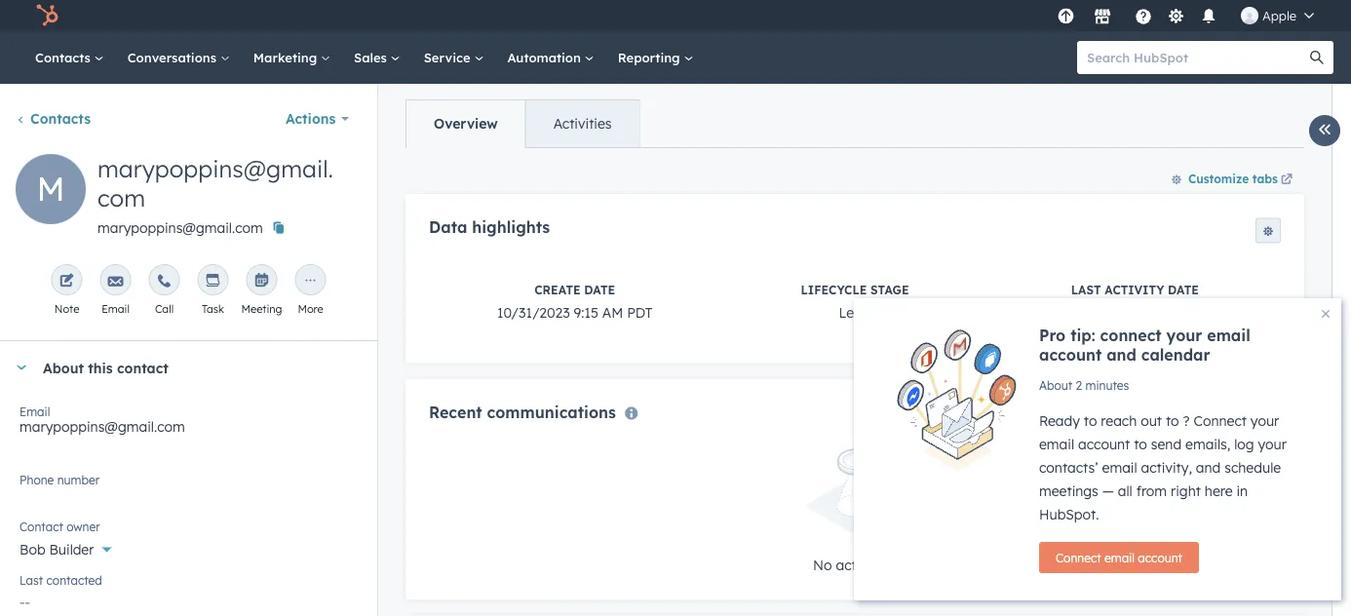 Task type: describe. For each thing, give the bounding box(es) containing it.
pro
[[1040, 326, 1066, 345]]

out
[[1141, 413, 1163, 430]]

actions
[[286, 110, 336, 127]]

—
[[1103, 483, 1115, 500]]

marypoppins@gmail.
[[98, 154, 334, 183]]

apple
[[1263, 7, 1297, 23]]

contacted
[[46, 573, 102, 588]]

navigation containing overview
[[406, 99, 640, 148]]

data
[[429, 218, 468, 237]]

activities
[[554, 115, 612, 132]]

about for about 2 minutes
[[1040, 378, 1073, 393]]

marketplaces button
[[1083, 0, 1124, 31]]

1 vertical spatial marypoppins@gmail.com
[[20, 418, 185, 435]]

customize tabs
[[1189, 171, 1279, 186]]

activities button
[[525, 100, 639, 147]]

meeting image
[[254, 274, 270, 290]]

lifecycle stage lead
[[801, 282, 910, 321]]

Search HubSpot search field
[[1078, 41, 1317, 74]]

help button
[[1127, 0, 1161, 31]]

search image
[[1311, 51, 1325, 64]]

ready to reach out to ? connect your email account to send emails, log your contacts' email activity, and schedule meetings — all from right here in hubspot.
[[1040, 413, 1287, 523]]

reporting
[[618, 49, 684, 65]]

marketplaces image
[[1094, 9, 1112, 26]]

about this contact
[[43, 359, 169, 376]]

settings link
[[1165, 5, 1189, 26]]

lifecycle
[[801, 282, 867, 297]]

about this contact button
[[0, 341, 358, 394]]

2 horizontal spatial to
[[1166, 413, 1180, 430]]

call image
[[157, 274, 172, 290]]

conversations link
[[116, 31, 242, 84]]

lead
[[839, 304, 871, 321]]

ready
[[1040, 413, 1081, 430]]

account inside pro tip: connect your email account and calendar
[[1040, 345, 1102, 365]]

from
[[1137, 483, 1168, 500]]

contact
[[117, 359, 169, 376]]

minutes
[[1086, 378, 1130, 393]]

automation link
[[496, 31, 606, 84]]

actions button
[[273, 99, 362, 139]]

upgrade image
[[1058, 8, 1075, 26]]

email for email
[[102, 302, 130, 316]]

builder
[[49, 541, 94, 558]]

activities.
[[836, 556, 897, 574]]

Last contacted text field
[[20, 584, 358, 615]]

Phone number text field
[[20, 469, 358, 508]]

about 2 minutes
[[1040, 378, 1130, 393]]

more
[[298, 302, 323, 316]]

create date 10/31/2023 9:15 am pdt
[[497, 282, 653, 321]]

caret image
[[16, 365, 27, 370]]

hubspot link
[[23, 4, 73, 27]]

close image
[[1323, 310, 1330, 318]]

2
[[1076, 378, 1083, 393]]

activity,
[[1142, 459, 1193, 476]]

email inside button
[[1105, 551, 1135, 565]]

account inside button
[[1139, 551, 1183, 565]]

and inside pro tip: connect your email account and calendar
[[1107, 345, 1137, 365]]

emails,
[[1186, 436, 1231, 453]]

service
[[424, 49, 474, 65]]

pdt
[[627, 304, 653, 321]]

connect inside connect email account button
[[1056, 551, 1102, 565]]

9:15
[[574, 304, 599, 321]]

your inside pro tip: connect your email account and calendar
[[1167, 326, 1203, 345]]

connect email account button
[[1040, 542, 1200, 574]]

last activity date
[[1072, 282, 1200, 297]]

am
[[603, 304, 623, 321]]

connect email account
[[1056, 551, 1183, 565]]

0 vertical spatial contacts
[[35, 49, 94, 65]]

notifications button
[[1193, 0, 1226, 31]]

contact
[[20, 519, 63, 534]]

recent
[[429, 402, 482, 422]]

bob
[[20, 541, 45, 558]]

no
[[813, 556, 833, 574]]

email image
[[108, 274, 123, 290]]

this
[[88, 359, 113, 376]]

phone number
[[20, 473, 100, 487]]

0 vertical spatial marypoppins@gmail.com
[[98, 219, 263, 237]]

apple menu
[[1052, 0, 1328, 31]]

call
[[155, 302, 174, 316]]

settings image
[[1168, 8, 1186, 26]]

2 vertical spatial your
[[1259, 436, 1287, 453]]

1 vertical spatial your
[[1251, 413, 1280, 430]]



Task type: vqa. For each thing, say whether or not it's contained in the screenshot.
OWNER
yes



Task type: locate. For each thing, give the bounding box(es) containing it.
date right activity
[[1168, 282, 1200, 297]]

connect up emails,
[[1194, 413, 1247, 430]]

0 vertical spatial last
[[1072, 282, 1102, 297]]

to
[[1084, 413, 1098, 430], [1166, 413, 1180, 430], [1135, 436, 1148, 453]]

account down from
[[1139, 551, 1183, 565]]

1 vertical spatial connect
[[1056, 551, 1102, 565]]

connect down hubspot.
[[1056, 551, 1102, 565]]

more image
[[303, 274, 318, 290]]

contacts
[[35, 49, 94, 65], [30, 110, 91, 127]]

note image
[[59, 274, 75, 290]]

1 vertical spatial last
[[20, 573, 43, 588]]

date inside create date 10/31/2023 9:15 am pdt
[[584, 282, 616, 297]]

2 vertical spatial account
[[1139, 551, 1183, 565]]

help image
[[1135, 9, 1153, 26]]

1 date from the left
[[584, 282, 616, 297]]

contact owner
[[20, 519, 100, 534]]

1 horizontal spatial email
[[102, 302, 130, 316]]

bob builder image
[[1242, 7, 1259, 24]]

bob builder button
[[20, 531, 358, 563]]

0 horizontal spatial date
[[584, 282, 616, 297]]

your
[[1167, 326, 1203, 345], [1251, 413, 1280, 430], [1259, 436, 1287, 453]]

and
[[1107, 345, 1137, 365], [1197, 459, 1221, 476]]

marypoppins@gmail.com up call image
[[98, 219, 263, 237]]

1 vertical spatial contacts link
[[16, 110, 91, 127]]

about left 2
[[1040, 378, 1073, 393]]

search button
[[1301, 41, 1334, 74]]

about for about this contact
[[43, 359, 84, 376]]

owner
[[67, 519, 100, 534]]

about left this
[[43, 359, 84, 376]]

log
[[1235, 436, 1255, 453]]

marypoppins@gmail.com
[[98, 219, 263, 237], [20, 418, 185, 435]]

email
[[102, 302, 130, 316], [20, 404, 50, 419]]

account up 2
[[1040, 345, 1102, 365]]

1 vertical spatial account
[[1079, 436, 1131, 453]]

about
[[43, 359, 84, 376], [1040, 378, 1073, 393]]

number
[[57, 473, 100, 487]]

?
[[1184, 413, 1190, 430]]

last contacted
[[20, 573, 102, 588]]

task image
[[205, 274, 221, 290]]

data highlights
[[429, 218, 550, 237]]

all
[[1118, 483, 1133, 500]]

pro tip: connect your email account and calendar
[[1040, 326, 1251, 365]]

hubspot.
[[1040, 506, 1100, 523]]

calendar
[[1142, 345, 1211, 365]]

1 horizontal spatial about
[[1040, 378, 1073, 393]]

last up tip:
[[1072, 282, 1102, 297]]

connect
[[1194, 413, 1247, 430], [1056, 551, 1102, 565]]

in
[[1237, 483, 1249, 500]]

to left ?
[[1166, 413, 1180, 430]]

sales link
[[342, 31, 412, 84]]

marketing link
[[242, 31, 342, 84]]

about inside dropdown button
[[43, 359, 84, 376]]

your right log
[[1259, 436, 1287, 453]]

highlights
[[472, 218, 550, 237]]

and down emails,
[[1197, 459, 1221, 476]]

date up am
[[584, 282, 616, 297]]

task
[[202, 302, 224, 316]]

com
[[98, 183, 145, 213]]

to left reach
[[1084, 413, 1098, 430]]

and up minutes
[[1107, 345, 1137, 365]]

and inside ready to reach out to ? connect your email account to send emails, log your contacts' email activity, and schedule meetings — all from right here in hubspot.
[[1197, 459, 1221, 476]]

no activities.
[[813, 556, 897, 574]]

send
[[1152, 436, 1182, 453]]

upgrade link
[[1054, 5, 1079, 26]]

1 vertical spatial contacts
[[30, 110, 91, 127]]

automation
[[508, 49, 585, 65]]

email down email icon
[[102, 302, 130, 316]]

0 horizontal spatial and
[[1107, 345, 1137, 365]]

1 horizontal spatial and
[[1197, 459, 1221, 476]]

schedule
[[1225, 459, 1282, 476]]

last down the bob
[[20, 573, 43, 588]]

1 vertical spatial email
[[20, 404, 50, 419]]

email inside pro tip: connect your email account and calendar
[[1208, 326, 1251, 345]]

to left send
[[1135, 436, 1148, 453]]

0 vertical spatial about
[[43, 359, 84, 376]]

1 horizontal spatial connect
[[1194, 413, 1247, 430]]

1 horizontal spatial last
[[1072, 282, 1102, 297]]

notifications image
[[1201, 9, 1218, 26]]

0 vertical spatial contacts link
[[23, 31, 116, 84]]

email marypoppins@gmail.com
[[20, 404, 185, 435]]

marypoppins@gmail. com
[[98, 154, 334, 213]]

hubspot image
[[35, 4, 59, 27]]

meeting
[[241, 302, 282, 316]]

marketing
[[253, 49, 321, 65]]

marypoppins@gmail.com up number
[[20, 418, 185, 435]]

0 vertical spatial and
[[1107, 345, 1137, 365]]

0 horizontal spatial to
[[1084, 413, 1098, 430]]

10/31/2023
[[497, 304, 570, 321]]

email
[[1208, 326, 1251, 345], [1040, 436, 1075, 453], [1103, 459, 1138, 476], [1105, 551, 1135, 565]]

0 horizontal spatial last
[[20, 573, 43, 588]]

service link
[[412, 31, 496, 84]]

recent communications
[[429, 402, 616, 422]]

here
[[1205, 483, 1233, 500]]

conversations
[[127, 49, 220, 65]]

phone
[[20, 473, 54, 487]]

1 vertical spatial and
[[1197, 459, 1221, 476]]

email down caret image
[[20, 404, 50, 419]]

0 horizontal spatial email
[[20, 404, 50, 419]]

your up log
[[1251, 413, 1280, 430]]

account
[[1040, 345, 1102, 365], [1079, 436, 1131, 453], [1139, 551, 1183, 565]]

0 vertical spatial account
[[1040, 345, 1102, 365]]

connect inside ready to reach out to ? connect your email account to send emails, log your contacts' email activity, and schedule meetings — all from right here in hubspot.
[[1194, 413, 1247, 430]]

0 horizontal spatial connect
[[1056, 551, 1102, 565]]

stage
[[871, 282, 910, 297]]

0 vertical spatial email
[[102, 302, 130, 316]]

note
[[54, 302, 79, 316]]

tabs
[[1253, 171, 1279, 186]]

right
[[1171, 483, 1202, 500]]

reach
[[1102, 413, 1138, 430]]

1 horizontal spatial to
[[1135, 436, 1148, 453]]

meetings
[[1040, 483, 1099, 500]]

create
[[535, 282, 581, 297]]

your right connect
[[1167, 326, 1203, 345]]

sales
[[354, 49, 391, 65]]

contacts'
[[1040, 459, 1099, 476]]

1 horizontal spatial date
[[1168, 282, 1200, 297]]

2 date from the left
[[1168, 282, 1200, 297]]

reporting link
[[606, 31, 706, 84]]

overview button
[[407, 100, 525, 147]]

bob builder
[[20, 541, 94, 558]]

account inside ready to reach out to ? connect your email account to send emails, log your contacts' email activity, and schedule meetings — all from right here in hubspot.
[[1079, 436, 1131, 453]]

overview
[[434, 115, 498, 132]]

activity
[[1105, 282, 1165, 297]]

0 vertical spatial your
[[1167, 326, 1203, 345]]

1 vertical spatial about
[[1040, 378, 1073, 393]]

0 horizontal spatial about
[[43, 359, 84, 376]]

account down reach
[[1079, 436, 1131, 453]]

date
[[584, 282, 616, 297], [1168, 282, 1200, 297]]

last for last activity date
[[1072, 282, 1102, 297]]

customize
[[1189, 171, 1250, 186]]

navigation
[[406, 99, 640, 148]]

0 vertical spatial connect
[[1194, 413, 1247, 430]]

last for last contacted
[[20, 573, 43, 588]]

email inside email marypoppins@gmail.com
[[20, 404, 50, 419]]

connect
[[1101, 326, 1162, 345]]

customize tabs link
[[1163, 163, 1305, 194]]

communications
[[487, 402, 616, 422]]

apple button
[[1230, 0, 1326, 31]]

no activities. alert
[[429, 445, 1282, 577]]

email for email marypoppins@gmail.com
[[20, 404, 50, 419]]



